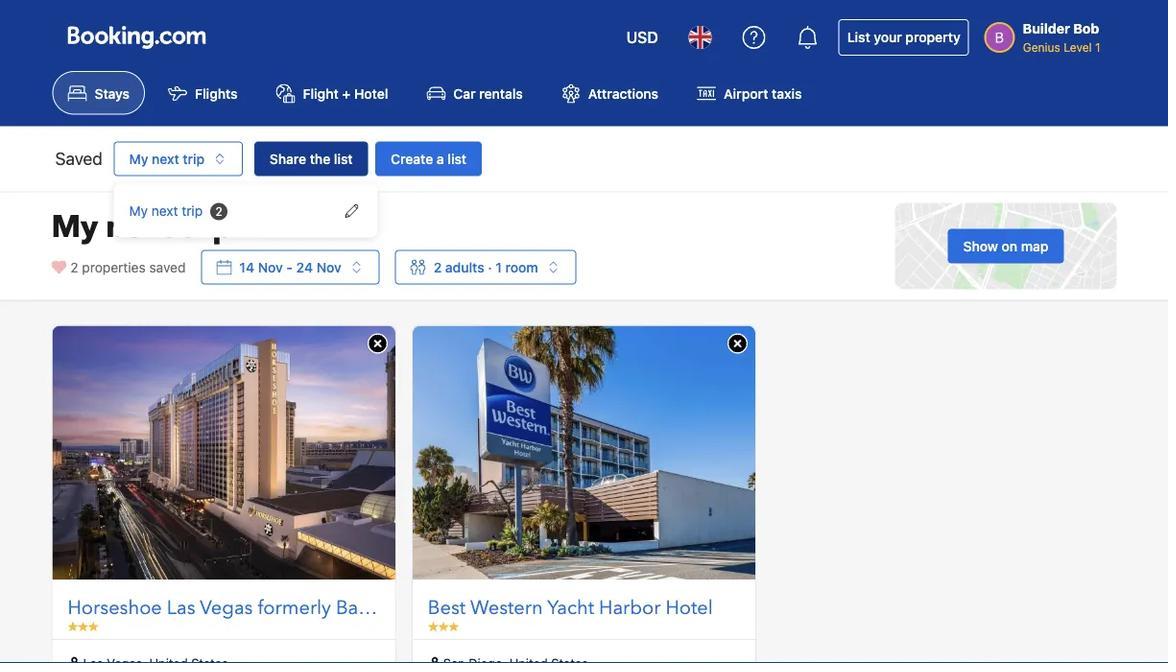 Task type: vqa. For each thing, say whether or not it's contained in the screenshot.
'Yosemite?' in the the how much does it cost to stay at tenaya at yosemite? dropdown button
no



Task type: locate. For each thing, give the bounding box(es) containing it.
24
[[296, 259, 313, 275]]

list
[[334, 151, 353, 166], [448, 151, 467, 166]]

my next trip down flights link
[[129, 151, 205, 166]]

next down flights link
[[152, 151, 179, 166]]

bob
[[1074, 21, 1100, 36]]

my next trip button
[[114, 141, 243, 176]]

list for create a list
[[448, 151, 467, 166]]

horseshoe las vegas formerly bally's link
[[68, 595, 391, 622]]

stays
[[95, 85, 130, 101]]

3 stars image
[[428, 622, 459, 632]]

list right a
[[448, 151, 467, 166]]

my inside button
[[129, 151, 148, 166]]

0 vertical spatial 1
[[1095, 40, 1101, 54]]

1 horizontal spatial list
[[448, 151, 467, 166]]

hotel
[[354, 85, 388, 101], [666, 595, 713, 622]]

1 inside builder bob genius level 1
[[1095, 40, 1101, 54]]

show on map
[[963, 238, 1049, 254]]

vegas
[[200, 595, 253, 622]]

1 horizontal spatial nov
[[316, 259, 341, 275]]

1 horizontal spatial hotel
[[666, 595, 713, 622]]

las vegas, united states image
[[69, 656, 80, 663]]

1 vertical spatial 1
[[496, 259, 502, 275]]

2 adults                                           · 1 room
[[434, 259, 538, 275]]

horseshoe
[[68, 595, 162, 622]]

1 horizontal spatial 1
[[1095, 40, 1101, 54]]

attractions
[[588, 85, 659, 101]]

formerly
[[258, 595, 331, 622]]

2 down the 'my next trip' button
[[216, 205, 222, 218]]

2 for 2
[[216, 205, 222, 218]]

list right the
[[334, 151, 353, 166]]

trip down flights link
[[183, 151, 205, 166]]

flights link
[[153, 71, 253, 115]]

2 for 2 adults                                           · 1 room
[[434, 259, 442, 275]]

2
[[216, 205, 222, 218], [70, 259, 78, 275], [434, 259, 442, 275]]

1
[[1095, 40, 1101, 54], [496, 259, 502, 275]]

on
[[1002, 238, 1018, 254]]

1 horizontal spatial 2
[[216, 205, 222, 218]]

hotel right +
[[354, 85, 388, 101]]

0 horizontal spatial list
[[334, 151, 353, 166]]

trip
[[183, 151, 205, 166], [182, 202, 203, 218], [180, 206, 233, 247]]

0 horizontal spatial nov
[[258, 259, 283, 275]]

14
[[239, 259, 254, 275]]

list your property
[[847, 29, 961, 45]]

1 right "level"
[[1095, 40, 1101, 54]]

hotel right "harbor"
[[666, 595, 713, 622]]

my next trip
[[129, 151, 205, 166], [129, 202, 203, 218], [51, 206, 233, 247]]

usd
[[626, 28, 658, 47]]

next
[[152, 151, 179, 166], [151, 202, 178, 218], [106, 206, 172, 247]]

best
[[428, 595, 466, 622]]

car rentals link
[[411, 71, 538, 115]]

level
[[1064, 40, 1092, 54]]

flight + hotel link
[[261, 71, 404, 115]]

create a list button
[[375, 141, 482, 176]]

a
[[437, 151, 444, 166]]

next down the 'my next trip' button
[[151, 202, 178, 218]]

best western yacht harbor hotel
[[428, 595, 713, 622]]

list your property link
[[839, 19, 969, 56]]

car
[[453, 85, 476, 101]]

2 properties saved
[[70, 259, 186, 275]]

2 horizontal spatial 2
[[434, 259, 442, 275]]

taxis
[[772, 85, 802, 101]]

yacht
[[547, 595, 594, 622]]

2 list from the left
[[448, 151, 467, 166]]

bally's
[[336, 595, 391, 622]]

-
[[286, 259, 293, 275]]

trip up saved
[[180, 206, 233, 247]]

2 left adults
[[434, 259, 442, 275]]

0 horizontal spatial 2
[[70, 259, 78, 275]]

booking.com online hotel reservations image
[[68, 26, 206, 49]]

share the list
[[270, 151, 353, 166]]

san diego, united states image
[[429, 656, 440, 663]]

1 right ·
[[496, 259, 502, 275]]

share
[[270, 151, 306, 166]]

1 vertical spatial hotel
[[666, 595, 713, 622]]

my
[[129, 151, 148, 166], [129, 202, 148, 218], [51, 206, 98, 247]]

flights
[[195, 85, 238, 101]]

2 left properties
[[70, 259, 78, 275]]

rentals
[[479, 85, 523, 101]]

room
[[505, 259, 538, 275]]

adults
[[445, 259, 484, 275]]

attractions link
[[546, 71, 674, 115]]

nov
[[258, 259, 283, 275], [316, 259, 341, 275]]

0 vertical spatial hotel
[[354, 85, 388, 101]]

show
[[963, 238, 998, 254]]

builder bob genius level 1
[[1023, 21, 1101, 54]]

saved
[[149, 259, 186, 275]]

nov left '-'
[[258, 259, 283, 275]]

1 nov from the left
[[258, 259, 283, 275]]

your
[[874, 29, 902, 45]]

nov right 24
[[316, 259, 341, 275]]

0 horizontal spatial hotel
[[354, 85, 388, 101]]

best western yacht harbor hotel link
[[428, 595, 740, 622]]

1 list from the left
[[334, 151, 353, 166]]

my right saved
[[129, 151, 148, 166]]

3 stars image
[[68, 622, 98, 632]]



Task type: describe. For each thing, give the bounding box(es) containing it.
airport
[[724, 85, 768, 101]]

las
[[167, 595, 195, 622]]

car rentals
[[453, 85, 523, 101]]

next inside the 'my next trip' button
[[152, 151, 179, 166]]

usd button
[[615, 14, 670, 60]]

trip inside button
[[183, 151, 205, 166]]

properties
[[82, 259, 146, 275]]

my up properties
[[51, 206, 98, 247]]

genius
[[1023, 40, 1061, 54]]

14 nov - 24 nov
[[239, 259, 341, 275]]

my next trip down the 'my next trip' button
[[129, 202, 203, 218]]

my next trip up 2 properties saved
[[51, 206, 233, 247]]

harbor
[[599, 595, 661, 622]]

2 nov from the left
[[316, 259, 341, 275]]

create a list
[[391, 151, 467, 166]]

flight + hotel
[[303, 85, 388, 101]]

·
[[488, 259, 492, 275]]

horseshoe las vegas formerly bally's
[[68, 595, 391, 622]]

western
[[470, 595, 543, 622]]

list for share the list
[[334, 151, 353, 166]]

2 for 2 properties saved
[[70, 259, 78, 275]]

my next trip inside button
[[129, 151, 205, 166]]

flight
[[303, 85, 339, 101]]

my up 2 properties saved
[[129, 202, 148, 218]]

trip down the 'my next trip' button
[[182, 202, 203, 218]]

property
[[906, 29, 961, 45]]

builder
[[1023, 21, 1070, 36]]

saved
[[55, 148, 103, 169]]

create
[[391, 151, 433, 166]]

+
[[342, 85, 351, 101]]

list
[[847, 29, 870, 45]]

the
[[310, 151, 330, 166]]

stays link
[[52, 71, 145, 115]]

airport taxis link
[[682, 71, 817, 115]]

next up 2 properties saved
[[106, 206, 172, 247]]

airport taxis
[[724, 85, 802, 101]]

share the list button
[[254, 141, 368, 176]]

map
[[1021, 238, 1049, 254]]

0 horizontal spatial 1
[[496, 259, 502, 275]]

show on map button
[[948, 229, 1064, 263]]



